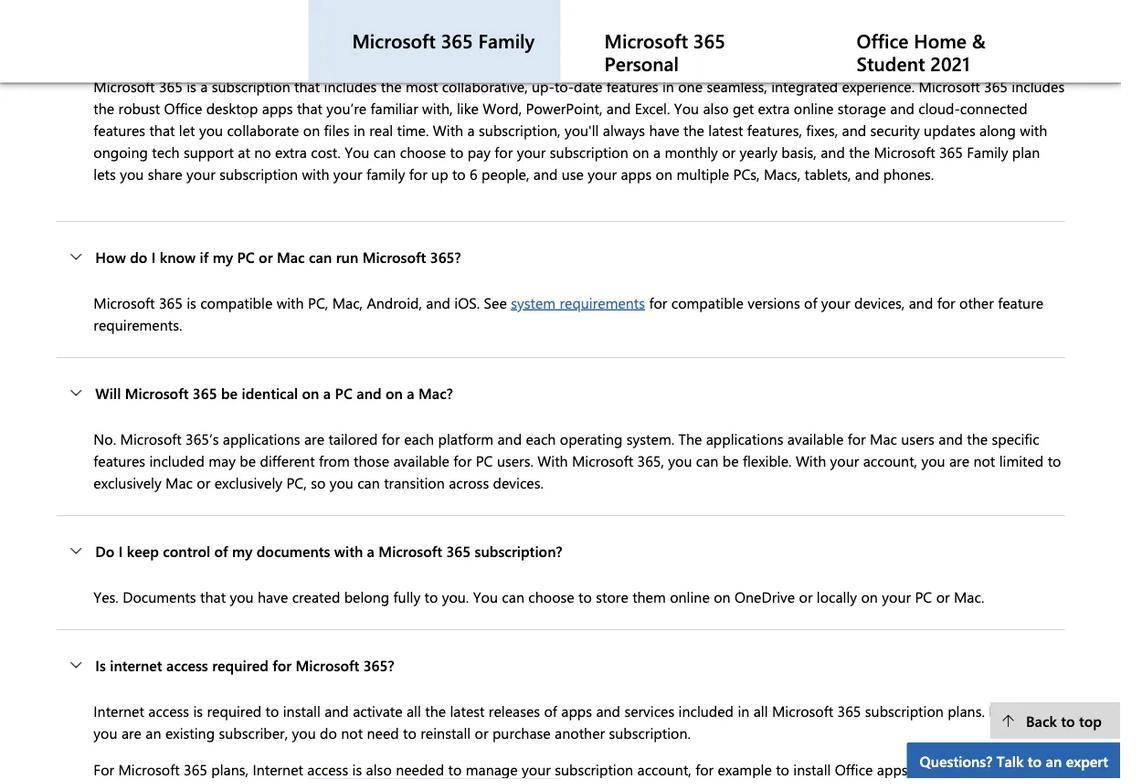 Task type: describe. For each thing, give the bounding box(es) containing it.
time.
[[397, 120, 429, 140]]

office home & student 2021
[[857, 28, 986, 77]]

yes. documents that you have created belong fully to you. you can choose to store them online on onedrive or locally on your pc or mac.
[[94, 587, 985, 607]]

your right locally
[[883, 587, 912, 607]]

options,
[[512, 18, 564, 37]]

0 horizontal spatial which
[[374, 0, 411, 15]]

for up those
[[382, 429, 400, 449]]

pcs,
[[734, 164, 760, 183]]

internet access is required to install and activate all the latest releases of apps and services included in all microsoft 365 subscription plans. note that if you are an existing subscriber, you do not need to reinstall or purchase another subscription.
[[94, 701, 1064, 743]]

a down like
[[468, 120, 475, 140]]

2021 inside "office 2021 is sold as a one-time purchase, which means you pay a single, up-front cost to get office apps for one computer. one-time purchases are available for both pcs and macs. however, there are no upgrade options, which means if you plan to upgrade to the next major release, you'll have to buy it at full price."
[[136, 0, 167, 15]]

a up options,
[[516, 0, 524, 15]]

see
[[484, 293, 507, 312]]

install inside for microsoft 365 plans, internet access is also needed to manage your subscription account, for example to install office apps on other pcs or to
[[794, 760, 832, 780]]

a left mac?
[[407, 383, 415, 403]]

latest inside microsoft 365 is a subscription that includes the most collaborative, up-to-date features in one seamless, integrated experience. microsoft 365 includes the robust office desktop apps that you're familiar with, like word, powerpoint, and excel. you also get extra online storage and cloud-connected features that let you collaborate on files in real time. with a subscription, you'll always have the latest features, fixes, and security updates along with ongoing tech support at no extra cost. you can choose to pay for your subscription on a monthly or yearly basis, and the microsoft 365 family plan lets you share your subscription with your family for up to 6 people, and use your apps on multiple pcs, macs, tablets, and phones.
[[709, 120, 744, 140]]

your inside "for compatible versions of your devices, and for other feature requirements."
[[822, 293, 851, 312]]

flexible.
[[743, 451, 792, 471]]

manage
[[466, 760, 518, 780]]

for down platform
[[454, 451, 472, 471]]

0 horizontal spatial in
[[354, 120, 366, 140]]

to right need
[[403, 723, 417, 743]]

the left robust at the left top
[[94, 98, 114, 118]]

to left top on the bottom right
[[1062, 711, 1076, 731]]

for right requirements
[[650, 293, 668, 312]]

with down how do i know if my pc or mac can run microsoft 365?
[[277, 293, 304, 312]]

account, inside for microsoft 365 plans, internet access is also needed to manage your subscription account, for example to install office apps on other pcs or to
[[638, 760, 692, 780]]

a up tailored
[[324, 383, 331, 403]]

people,
[[482, 164, 530, 183]]

your down the subscription,
[[517, 142, 546, 162]]

2 vertical spatial mac
[[166, 473, 193, 493]]

are left limited
[[950, 451, 970, 471]]

is internet access required for microsoft 365? button
[[56, 631, 1066, 701]]

cost
[[631, 0, 658, 15]]

to right example
[[776, 760, 790, 780]]

subscription inside for microsoft 365 plans, internet access is also needed to manage your subscription account, for example to install office apps on other pcs or to
[[555, 760, 634, 780]]

1 each from the left
[[404, 429, 434, 449]]

pc up tailored
[[335, 383, 353, 403]]

with right along
[[1021, 120, 1048, 140]]

pay inside "office 2021 is sold as a one-time purchase, which means you pay a single, up-front cost to get office apps for one computer. one-time purchases are available for both pcs and macs. however, there are no upgrade options, which means if you plan to upgrade to the next major release, you'll have to buy it at full price."
[[489, 0, 512, 15]]

access inside internet access is required to install and activate all the latest releases of apps and services included in all microsoft 365 subscription plans. note that if you are an existing subscriber, you do not need to reinstall or purchase another subscription.
[[148, 701, 189, 721]]

can inside microsoft 365 is a subscription that includes the most collaborative, up-to-date features in one seamless, integrated experience. microsoft 365 includes the robust office desktop apps that you're familiar with, like word, powerpoint, and excel. you also get extra online storage and cloud-connected features that let you collaborate on files in real time. with a subscription, you'll always have the latest features, fixes, and security updates along with ongoing tech support at no extra cost. you can choose to pay for your subscription on a monthly or yearly basis, and the microsoft 365 family plan lets you share your subscription with your family for up to 6 people, and use your apps on multiple pcs, macs, tablets, and phones.
[[374, 142, 396, 162]]

for compatible versions of your devices, and for other feature requirements.
[[94, 293, 1044, 334]]

you down the on the bottom right of the page
[[669, 451, 693, 471]]

for microsoft 365 plans, internet access is also needed to manage your subscription account, for example to install office apps on other pcs or to
[[94, 760, 1031, 780]]

you'll inside "office 2021 is sold as a one-time purchase, which means you pay a single, up-front cost to get office apps for one computer. one-time purchases are available for both pcs and macs. however, there are no upgrade options, which means if you plan to upgrade to the next major release, you'll have to buy it at full price."
[[971, 18, 1006, 37]]

apps up collaborate
[[262, 98, 293, 118]]

an inside internet access is required to install and activate all the latest releases of apps and services included in all microsoft 365 subscription plans. note that if you are an existing subscriber, you do not need to reinstall or purchase another subscription.
[[146, 723, 161, 743]]

or left locally
[[800, 587, 813, 607]]

apps inside internet access is required to install and activate all the latest releases of apps and services included in all microsoft 365 subscription plans. note that if you are an existing subscriber, you do not need to reinstall or purchase another subscription.
[[562, 701, 593, 721]]

is internet access required for microsoft 365?
[[95, 656, 395, 675]]

an inside dropdown button
[[1047, 752, 1063, 771]]

date
[[574, 76, 603, 96]]

i inside dropdown button
[[119, 541, 123, 561]]

apps down 'always'
[[621, 164, 652, 183]]

to left store
[[579, 587, 592, 607]]

0 vertical spatial you
[[675, 98, 700, 118]]

365 inside dropdown button
[[447, 541, 471, 561]]

back
[[1027, 711, 1058, 731]]

you down ongoing
[[120, 164, 144, 183]]

office 2021 is sold as a one-time purchase, which means you pay a single, up-front cost to get office apps for one computer. one-time purchases are available for both pcs and macs. however, there are no upgrade options, which means if you plan to upgrade to the next major release, you'll have to buy it at full price.
[[94, 0, 1057, 59]]

will microsoft 365 be identical on a pc and on a mac? button
[[56, 359, 1066, 428]]

required for to
[[207, 701, 262, 721]]

need
[[367, 723, 399, 743]]

onedrive
[[735, 587, 796, 607]]

subscription?
[[475, 541, 563, 561]]

requirements.
[[94, 315, 182, 334]]

for left users
[[848, 429, 867, 449]]

you down 'from'
[[330, 473, 354, 493]]

for left up
[[409, 164, 428, 183]]

reinstall
[[421, 723, 471, 743]]

microsoft 365 family
[[352, 28, 535, 53]]

pay inside microsoft 365 is a subscription that includes the most collaborative, up-to-date features in one seamless, integrated experience. microsoft 365 includes the robust office desktop apps that you're familiar with, like word, powerpoint, and excel. you also get extra online storage and cloud-connected features that let you collaborate on files in real time. with a subscription, you'll always have the latest features, fixes, and security updates along with ongoing tech support at no extra cost. you can choose to pay for your subscription on a monthly or yearly basis, and the microsoft 365 family plan lets you share your subscription with your family for up to 6 people, and use your apps on multiple pcs, macs, tablets, and phones.
[[468, 142, 491, 162]]

pcs inside "office 2021 is sold as a one-time purchase, which means you pay a single, up-front cost to get office apps for one computer. one-time purchases are available for both pcs and macs. however, there are no upgrade options, which means if you plan to upgrade to the next major release, you'll have to buy it at full price."
[[210, 18, 234, 37]]

you up support
[[199, 120, 223, 140]]

or inside microsoft 365 is a subscription that includes the most collaborative, up-to-date features in one seamless, integrated experience. microsoft 365 includes the robust office desktop apps that you're familiar with, like word, powerpoint, and excel. you also get extra online storage and cloud-connected features that let you collaborate on files in real time. with a subscription, you'll always have the latest features, fixes, and security updates along with ongoing tech support at no extra cost. you can choose to pay for your subscription on a monthly or yearly basis, and the microsoft 365 family plan lets you share your subscription with your family for up to 6 people, and use your apps on multiple pcs, macs, tablets, and phones.
[[723, 142, 736, 162]]

releases
[[489, 701, 541, 721]]

users.
[[497, 451, 534, 471]]

on right identical
[[302, 383, 320, 403]]

mac,
[[333, 293, 363, 312]]

2 horizontal spatial with
[[796, 451, 827, 471]]

0 vertical spatial family
[[479, 28, 535, 53]]

you right subscriber, at the bottom of page
[[292, 723, 316, 743]]

is for sold
[[171, 0, 181, 15]]

those
[[354, 451, 390, 471]]

computer.
[[832, 0, 898, 15]]

you up the is internet access required for microsoft 365?
[[230, 587, 254, 607]]

know
[[160, 247, 196, 267]]

for up full
[[154, 18, 172, 37]]

1 vertical spatial features
[[94, 120, 145, 140]]

0 vertical spatial in
[[663, 76, 675, 96]]

0 horizontal spatial you
[[345, 142, 370, 162]]

at inside "office 2021 is sold as a one-time purchase, which means you pay a single, up-front cost to get office apps for one computer. one-time purchases are available for both pcs and macs. however, there are no upgrade options, which means if you plan to upgrade to the next major release, you'll have to buy it at full price."
[[134, 39, 146, 59]]

to left 6
[[453, 164, 466, 183]]

that left you're
[[297, 98, 323, 118]]

0 horizontal spatial extra
[[275, 142, 307, 162]]

internet inside internet access is required to install and activate all the latest releases of apps and services included in all microsoft 365 subscription plans. note that if you are an existing subscriber, you do not need to reinstall or purchase another subscription.
[[94, 701, 144, 721]]

files
[[324, 120, 350, 140]]

pc right know at the top left
[[237, 247, 255, 267]]

on right locally
[[862, 587, 879, 607]]

documents
[[257, 541, 331, 561]]

to right needed
[[449, 760, 462, 780]]

features inside no. microsoft 365's applications are tailored for each platform and each operating system. the applications available for mac users and the specific features included may be different from those available for pc users. with microsoft 365, you can be flexible. with your account, you are not limited to exclusively mac or exclusively pc, so you can transition across devices.
[[94, 451, 145, 471]]

devices.
[[493, 473, 544, 493]]

internet inside for microsoft 365 plans, internet access is also needed to manage your subscription account, for example to install office apps on other pcs or to
[[253, 760, 304, 780]]

1 applications from the left
[[223, 429, 300, 449]]

and inside "office 2021 is sold as a one-time purchase, which means you pay a single, up-front cost to get office apps for one computer. one-time purchases are available for both pcs and macs. however, there are no upgrade options, which means if you plan to upgrade to the next major release, you'll have to buy it at full price."
[[238, 18, 262, 37]]

to up subscriber, at the bottom of page
[[266, 701, 279, 721]]

and up 'always'
[[607, 98, 631, 118]]

and up another
[[597, 701, 621, 721]]

platform
[[438, 429, 494, 449]]

your right use
[[588, 164, 617, 183]]

that down the control at the bottom
[[200, 587, 226, 607]]

and up tablets,
[[821, 142, 846, 162]]

for inside dropdown button
[[273, 656, 292, 675]]

them
[[633, 587, 666, 607]]

no inside "office 2021 is sold as a one-time purchase, which means you pay a single, up-front cost to get office apps for one computer. one-time purchases are available for both pcs and macs. however, there are no upgrade options, which means if you plan to upgrade to the next major release, you'll have to buy it at full price."
[[433, 18, 450, 37]]

up
[[432, 164, 449, 183]]

1 vertical spatial which
[[568, 18, 605, 37]]

your inside no. microsoft 365's applications are tailored for each platform and each operating system. the applications available for mac users and the specific features included may be different from those available for pc users. with microsoft 365, you can be flexible. with your account, you are not limited to exclusively mac or exclusively pc, so you can transition across devices.
[[831, 451, 860, 471]]

so
[[311, 473, 326, 493]]

subscriber,
[[219, 723, 288, 743]]

other inside for microsoft 365 plans, internet access is also needed to manage your subscription account, for example to install office apps on other pcs or to
[[933, 760, 968, 780]]

your inside for microsoft 365 plans, internet access is also needed to manage your subscription account, for example to install office apps on other pcs or to
[[522, 760, 551, 780]]

your down cost.
[[334, 164, 363, 183]]

release,
[[919, 18, 967, 37]]

pc left mac.
[[916, 587, 933, 607]]

multiple
[[677, 164, 730, 183]]

feature
[[999, 293, 1044, 312]]

the up tablets,
[[850, 142, 871, 162]]

included inside no. microsoft 365's applications are tailored for each platform and each operating system. the applications available for mac users and the specific features included may be different from those available for pc users. with microsoft 365, you can be flexible. with your account, you are not limited to exclusively mac or exclusively pc, so you can transition across devices.
[[149, 451, 205, 471]]

one-
[[902, 0, 935, 15]]

and left 'ios.'
[[426, 293, 451, 312]]

365's
[[186, 429, 219, 449]]

buy
[[94, 39, 118, 59]]

locally
[[817, 587, 858, 607]]

yes.
[[94, 587, 119, 607]]

2 applications from the left
[[707, 429, 784, 449]]

support
[[184, 142, 234, 162]]

365 inside for microsoft 365 plans, internet access is also needed to manage your subscription account, for example to install office apps on other pcs or to
[[184, 760, 207, 780]]

basis,
[[782, 142, 817, 162]]

questions? talk to an expert button
[[908, 743, 1122, 780]]

purchase
[[493, 723, 551, 743]]

in inside internet access is required to install and activate all the latest releases of apps and services included in all microsoft 365 subscription plans. note that if you are an existing subscriber, you do not need to reinstall or purchase another subscription.
[[738, 701, 750, 721]]

are inside internet access is required to install and activate all the latest releases of apps and services included in all microsoft 365 subscription plans. note that if you are an existing subscriber, you do not need to reinstall or purchase another subscription.
[[122, 723, 142, 743]]

one inside microsoft 365 is a subscription that includes the most collaborative, up-to-date features in one seamless, integrated experience. microsoft 365 includes the robust office desktop apps that you're familiar with, like word, powerpoint, and excel. you also get extra online storage and cloud-connected features that let you collaborate on files in real time. with a subscription, you'll always have the latest features, fixes, and security updates along with ongoing tech support at no extra cost. you can choose to pay for your subscription on a monthly or yearly basis, and the microsoft 365 family plan lets you share your subscription with your family for up to 6 people, and use your apps on multiple pcs, macs, tablets, and phones.
[[679, 76, 703, 96]]

do i keep control of my documents with a microsoft 365 subscription? button
[[56, 517, 1066, 586]]

versions
[[748, 293, 801, 312]]

on left the onedrive
[[714, 587, 731, 607]]

home
[[915, 28, 967, 53]]

that up "tech"
[[149, 120, 175, 140]]

run
[[336, 247, 359, 267]]

do i keep control of my documents with a microsoft 365 subscription?
[[95, 541, 563, 561]]

seamless,
[[707, 76, 768, 96]]

system requirements link
[[511, 293, 646, 312]]

for left computer.
[[781, 0, 800, 15]]

storage
[[838, 98, 887, 118]]

a inside dropdown button
[[367, 541, 375, 561]]

on down 'always'
[[633, 142, 650, 162]]

1 vertical spatial available
[[788, 429, 844, 449]]

single,
[[528, 0, 569, 15]]

my for if
[[213, 247, 233, 267]]

0 vertical spatial pc,
[[308, 293, 329, 312]]

access inside for microsoft 365 plans, internet access is also needed to manage your subscription account, for example to install office apps on other pcs or to
[[308, 760, 349, 780]]

features,
[[748, 120, 803, 140]]

of inside "for compatible versions of your devices, and for other feature requirements."
[[805, 293, 818, 312]]

other inside "for compatible versions of your devices, and for other feature requirements."
[[960, 293, 995, 312]]

is for a
[[187, 76, 196, 96]]

can inside dropdown button
[[309, 247, 332, 267]]

office inside office home & student 2021
[[857, 28, 909, 53]]

2 vertical spatial have
[[258, 587, 288, 607]]

subscription up 'desktop'
[[212, 76, 291, 96]]

office inside for microsoft 365 plans, internet access is also needed to manage your subscription account, for example to install office apps on other pcs or to
[[836, 760, 874, 780]]

and right users
[[939, 429, 964, 449]]

of inside dropdown button
[[214, 541, 228, 561]]

to right cost
[[662, 0, 675, 15]]

access inside dropdown button
[[166, 656, 208, 675]]

office inside microsoft 365 is a subscription that includes the most collaborative, up-to-date features in one seamless, integrated experience. microsoft 365 includes the robust office desktop apps that you're familiar with, like word, powerpoint, and excel. you also get extra online storage and cloud-connected features that let you collaborate on files in real time. with a subscription, you'll always have the latest features, fixes, and security updates along with ongoing tech support at no extra cost. you can choose to pay for your subscription on a monthly or yearly basis, and the microsoft 365 family plan lets you share your subscription with your family for up to 6 people, and use your apps on multiple pcs, macs, tablets, and phones.
[[164, 98, 202, 118]]

example
[[718, 760, 772, 780]]

and left activate
[[325, 701, 349, 721]]

and down storage
[[843, 120, 867, 140]]

always
[[603, 120, 646, 140]]

monthly
[[665, 142, 719, 162]]

365 inside microsoft 365 personal
[[694, 28, 726, 53]]

up- inside "office 2021 is sold as a one-time purchase, which means you pay a single, up-front cost to get office apps for one computer. one-time purchases are available for both pcs and macs. however, there are no upgrade options, which means if you plan to upgrade to the next major release, you'll have to buy it at full price."
[[573, 0, 596, 15]]

users
[[902, 429, 935, 449]]

to down like
[[450, 142, 464, 162]]

and right tablets,
[[856, 164, 880, 183]]

subscription up use
[[550, 142, 629, 162]]

for
[[94, 760, 114, 780]]

and up security
[[891, 98, 915, 118]]

and inside "for compatible versions of your devices, and for other feature requirements."
[[910, 293, 934, 312]]

apps inside for microsoft 365 plans, internet access is also needed to manage your subscription account, for example to install office apps on other pcs or to
[[878, 760, 909, 780]]

latest inside internet access is required to install and activate all the latest releases of apps and services included in all microsoft 365 subscription plans. note that if you are an existing subscriber, you do not need to reinstall or purchase another subscription.
[[450, 701, 485, 721]]

is for required
[[193, 701, 203, 721]]

not inside internet access is required to install and activate all the latest releases of apps and services included in all microsoft 365 subscription plans. note that if you are an existing subscriber, you do not need to reinstall or purchase another subscription.
[[341, 723, 363, 743]]

microsoft inside internet access is required to install and activate all the latest releases of apps and services included in all microsoft 365 subscription plans. note that if you are an existing subscriber, you do not need to reinstall or purchase another subscription.
[[773, 701, 834, 721]]

are right there
[[409, 18, 429, 37]]

and up the users.
[[498, 429, 522, 449]]

specific
[[993, 429, 1040, 449]]

desktop
[[206, 98, 258, 118]]

apps inside "office 2021 is sold as a one-time purchase, which means you pay a single, up-front cost to get office apps for one computer. one-time purchases are available for both pcs and macs. however, there are no upgrade options, which means if you plan to upgrade to the next major release, you'll have to buy it at full price."
[[747, 0, 777, 15]]

can down those
[[358, 473, 380, 493]]

1 upgrade from the left
[[454, 18, 508, 37]]

or left mac.
[[937, 587, 951, 607]]

a right the as
[[234, 0, 241, 15]]

phones.
[[884, 164, 935, 183]]

available for microsoft
[[394, 451, 450, 471]]

1 horizontal spatial means
[[609, 18, 652, 37]]

subscription down collaborate
[[220, 164, 298, 183]]

install inside internet access is required to install and activate all the latest releases of apps and services included in all microsoft 365 subscription plans. note that if you are an existing subscriber, you do not need to reinstall or purchase another subscription.
[[283, 701, 321, 721]]

how
[[95, 247, 126, 267]]

1 vertical spatial mac
[[871, 429, 898, 449]]

2 upgrade from the left
[[745, 18, 799, 37]]

identical
[[242, 383, 298, 403]]

personal
[[605, 51, 679, 77]]

questions?
[[920, 752, 993, 771]]

the
[[679, 429, 703, 449]]

i inside dropdown button
[[152, 247, 156, 267]]

to down back
[[1017, 760, 1031, 780]]

0 vertical spatial 365?
[[430, 247, 461, 267]]

pcs inside for microsoft 365 plans, internet access is also needed to manage your subscription account, for example to install office apps on other pcs or to
[[972, 760, 995, 780]]

to right &
[[1044, 18, 1057, 37]]

a left "monthly"
[[654, 142, 661, 162]]

1 horizontal spatial be
[[240, 451, 256, 471]]

choose inside microsoft 365 is a subscription that includes the most collaborative, up-to-date features in one seamless, integrated experience. microsoft 365 includes the robust office desktop apps that you're familiar with, like word, powerpoint, and excel. you also get extra online storage and cloud-connected features that let you collaborate on files in real time. with a subscription, you'll always have the latest features, fixes, and security updates along with ongoing tech support at no extra cost. you can choose to pay for your subscription on a monthly or yearly basis, and the microsoft 365 family plan lets you share your subscription with your family for up to 6 people, and use your apps on multiple pcs, macs, tablets, and phones.
[[400, 142, 446, 162]]

macs,
[[764, 164, 801, 183]]

real
[[370, 120, 393, 140]]

yearly
[[740, 142, 778, 162]]

that up collaborate
[[295, 76, 320, 96]]

0 vertical spatial features
[[607, 76, 659, 96]]

to left next
[[803, 18, 817, 37]]

you're
[[327, 98, 367, 118]]

the up "monthly"
[[684, 120, 705, 140]]

for inside for microsoft 365 plans, internet access is also needed to manage your subscription account, for example to install office apps on other pcs or to
[[696, 760, 714, 780]]

1 horizontal spatial you
[[473, 587, 498, 607]]

microsoft 365 is compatible with pc, mac, android, and ios. see system requirements
[[94, 293, 646, 312]]

internet
[[110, 656, 162, 675]]

from
[[319, 451, 350, 471]]

are right purchases at the right top
[[1036, 0, 1056, 15]]

mac inside dropdown button
[[277, 247, 305, 267]]

as
[[216, 0, 230, 15]]

2 horizontal spatial be
[[723, 451, 739, 471]]

that inside internet access is required to install and activate all the latest releases of apps and services included in all microsoft 365 subscription plans. note that if you are an existing subscriber, you do not need to reinstall or purchase another subscription.
[[1026, 701, 1051, 721]]

you up 'microsoft 365 family'
[[461, 0, 485, 15]]

tailored
[[329, 429, 378, 449]]

get inside microsoft 365 is a subscription that includes the most collaborative, up-to-date features in one seamless, integrated experience. microsoft 365 includes the robust office desktop apps that you're familiar with, like word, powerpoint, and excel. you also get extra online storage and cloud-connected features that let you collaborate on files in real time. with a subscription, you'll always have the latest features, fixes, and security updates along with ongoing tech support at no extra cost. you can choose to pay for your subscription on a monthly or yearly basis, and the microsoft 365 family plan lets you share your subscription with your family for up to 6 people, and use your apps on multiple pcs, macs, tablets, and phones.
[[733, 98, 755, 118]]

can down the on the bottom right of the page
[[697, 451, 719, 471]]

you up personal
[[668, 18, 692, 37]]

or inside for microsoft 365 plans, internet access is also needed to manage your subscription account, for example to install office apps on other pcs or to
[[999, 760, 1013, 780]]



Task type: vqa. For each thing, say whether or not it's contained in the screenshot.
leftmost time
yes



Task type: locate. For each thing, give the bounding box(es) containing it.
0 vertical spatial plan
[[696, 18, 724, 37]]

1 vertical spatial no
[[254, 142, 271, 162]]

2 horizontal spatial mac
[[871, 429, 898, 449]]

is for compatible
[[187, 293, 196, 312]]

full
[[150, 39, 170, 59]]

which down 'front'
[[568, 18, 605, 37]]

updates
[[925, 120, 976, 140]]

or left run
[[259, 247, 273, 267]]

let
[[179, 120, 195, 140]]

1 vertical spatial an
[[1047, 752, 1063, 771]]

1 horizontal spatial exclusively
[[215, 473, 283, 493]]

0 vertical spatial included
[[149, 451, 205, 471]]

available
[[94, 18, 150, 37], [788, 429, 844, 449], [394, 451, 450, 471]]

microsoft inside dropdown button
[[379, 541, 443, 561]]

1 horizontal spatial have
[[650, 120, 680, 140]]

an left expert
[[1047, 752, 1063, 771]]

one
[[804, 0, 828, 15], [679, 76, 703, 96]]

store
[[596, 587, 629, 607]]

1 horizontal spatial each
[[526, 429, 556, 449]]

is inside for microsoft 365 plans, internet access is also needed to manage your subscription account, for example to install office apps on other pcs or to
[[353, 760, 362, 780]]

available inside "office 2021 is sold as a one-time purchase, which means you pay a single, up-front cost to get office apps for one computer. one-time purchases are available for both pcs and macs. however, there are no upgrade options, which means if you plan to upgrade to the next major release, you'll have to buy it at full price."
[[94, 18, 150, 37]]

in up example
[[738, 701, 750, 721]]

required inside dropdown button
[[212, 656, 269, 675]]

get right cost
[[679, 0, 700, 15]]

all up example
[[754, 701, 769, 721]]

share
[[148, 164, 183, 183]]

0 vertical spatial one
[[804, 0, 828, 15]]

other down plans.
[[933, 760, 968, 780]]

2 horizontal spatial of
[[805, 293, 818, 312]]

0 vertical spatial get
[[679, 0, 700, 15]]

1 vertical spatial choose
[[529, 587, 575, 607]]

0 vertical spatial also
[[704, 98, 729, 118]]

ongoing
[[94, 142, 148, 162]]

not left need
[[341, 723, 363, 743]]

will microsoft 365 be identical on a pc and on a mac?
[[95, 383, 453, 403]]

one inside "office 2021 is sold as a one-time purchase, which means you pay a single, up-front cost to get office apps for one computer. one-time purchases are available for both pcs and macs. however, there are no upgrade options, which means if you plan to upgrade to the next major release, you'll have to buy it at full price."
[[804, 0, 828, 15]]

if inside "office 2021 is sold as a one-time purchase, which means you pay a single, up-front cost to get office apps for one computer. one-time purchases are available for both pcs and macs. however, there are no upgrade options, which means if you plan to upgrade to the next major release, you'll have to buy it at full price."
[[656, 18, 664, 37]]

mac left users
[[871, 429, 898, 449]]

and inside dropdown button
[[357, 383, 382, 403]]

pc inside no. microsoft 365's applications are tailored for each platform and each operating system. the applications available for mac users and the specific features included may be different from those available for pc users. with microsoft 365, you can be flexible. with your account, you are not limited to exclusively mac or exclusively pc, so you can transition across devices.
[[476, 451, 493, 471]]

with,
[[423, 98, 453, 118]]

the inside no. microsoft 365's applications are tailored for each platform and each operating system. the applications available for mac users and the specific features included may be different from those available for pc users. with microsoft 365, you can be flexible. with your account, you are not limited to exclusively mac or exclusively pc, so you can transition across devices.
[[968, 429, 989, 449]]

1 vertical spatial account,
[[638, 760, 692, 780]]

family up collaborative,
[[479, 28, 535, 53]]

install right example
[[794, 760, 832, 780]]

devices,
[[855, 293, 906, 312]]

1 horizontal spatial with
[[538, 451, 568, 471]]

compatible left versions
[[672, 293, 744, 312]]

can down subscription?
[[502, 587, 525, 607]]

or inside internet access is required to install and activate all the latest releases of apps and services included in all microsoft 365 subscription plans. note that if you are an existing subscriber, you do not need to reinstall or purchase another subscription.
[[475, 723, 489, 743]]

2 horizontal spatial you
[[675, 98, 700, 118]]

on inside for microsoft 365 plans, internet access is also needed to manage your subscription account, for example to install office apps on other pcs or to
[[913, 760, 929, 780]]

on left talk
[[913, 760, 929, 780]]

lets
[[94, 164, 116, 183]]

1 vertical spatial my
[[232, 541, 253, 561]]

0 horizontal spatial an
[[146, 723, 161, 743]]

family down along
[[968, 142, 1009, 162]]

1 horizontal spatial mac
[[277, 247, 305, 267]]

each up the users.
[[526, 429, 556, 449]]

1 horizontal spatial choose
[[529, 587, 575, 607]]

online up fixes,
[[794, 98, 834, 118]]

at right it
[[134, 39, 146, 59]]

0 vertical spatial you'll
[[971, 18, 1006, 37]]

1 horizontal spatial not
[[974, 451, 996, 471]]

1 horizontal spatial online
[[794, 98, 834, 118]]

0 horizontal spatial at
[[134, 39, 146, 59]]

&
[[973, 28, 986, 53]]

your down purchase
[[522, 760, 551, 780]]

0 horizontal spatial also
[[366, 760, 392, 780]]

1 vertical spatial i
[[119, 541, 123, 561]]

back to top
[[1027, 711, 1103, 731]]

my right know at the top left
[[213, 247, 233, 267]]

major
[[877, 18, 915, 37]]

0 horizontal spatial no
[[254, 142, 271, 162]]

with down cost.
[[302, 164, 330, 183]]

price.
[[174, 39, 209, 59]]

or right reinstall
[[475, 723, 489, 743]]

to right limited
[[1048, 451, 1062, 471]]

pc, left so
[[287, 473, 307, 493]]

upgrade up integrated on the right top of the page
[[745, 18, 799, 37]]

0 horizontal spatial family
[[479, 28, 535, 53]]

available for macs.
[[94, 18, 150, 37]]

on left mac?
[[386, 383, 403, 403]]

your down support
[[187, 164, 216, 183]]

familiar
[[371, 98, 419, 118]]

2 vertical spatial available
[[394, 451, 450, 471]]

questions? talk to an expert
[[920, 752, 1109, 771]]

1 time from the left
[[275, 0, 304, 15]]

is
[[95, 656, 106, 675]]

you
[[675, 98, 700, 118], [345, 142, 370, 162], [473, 587, 498, 607]]

transition
[[384, 473, 445, 493]]

collaborate
[[227, 120, 299, 140]]

plan inside microsoft 365 is a subscription that includes the most collaborative, up-to-date features in one seamless, integrated experience. microsoft 365 includes the robust office desktop apps that you're familiar with, like word, powerpoint, and excel. you also get extra online storage and cloud-connected features that let you collaborate on files in real time. with a subscription, you'll always have the latest features, fixes, and security updates along with ongoing tech support at no extra cost. you can choose to pay for your subscription on a monthly or yearly basis, and the microsoft 365 family plan lets you share your subscription with your family for up to 6 people, and use your apps on multiple pcs, macs, tablets, and phones.
[[1013, 142, 1041, 162]]

is down know at the top left
[[187, 293, 196, 312]]

internet down subscriber, at the bottom of page
[[253, 760, 304, 780]]

0 horizontal spatial internet
[[94, 701, 144, 721]]

on left files on the top
[[303, 120, 320, 140]]

0 horizontal spatial one
[[679, 76, 703, 96]]

documents
[[123, 587, 196, 607]]

0 horizontal spatial not
[[341, 723, 363, 743]]

have left "created"
[[258, 587, 288, 607]]

0 vertical spatial access
[[166, 656, 208, 675]]

in
[[663, 76, 675, 96], [354, 120, 366, 140], [738, 701, 750, 721]]

compatible
[[200, 293, 273, 312], [672, 293, 744, 312]]

0 horizontal spatial plan
[[696, 18, 724, 37]]

you'll inside microsoft 365 is a subscription that includes the most collaborative, up-to-date features in one seamless, integrated experience. microsoft 365 includes the robust office desktop apps that you're familiar with, like word, powerpoint, and excel. you also get extra online storage and cloud-connected features that let you collaborate on files in real time. with a subscription, you'll always have the latest features, fixes, and security updates along with ongoing tech support at no extra cost. you can choose to pay for your subscription on a monthly or yearly basis, and the microsoft 365 family plan lets you share your subscription with your family for up to 6 people, and use your apps on multiple pcs, macs, tablets, and phones.
[[565, 120, 599, 140]]

the up familiar
[[381, 76, 402, 96]]

0 vertical spatial internet
[[94, 701, 144, 721]]

1 vertical spatial latest
[[450, 701, 485, 721]]

both
[[176, 18, 206, 37]]

latest up reinstall
[[450, 701, 485, 721]]

1 horizontal spatial upgrade
[[745, 18, 799, 37]]

most
[[406, 76, 438, 96]]

1 vertical spatial included
[[679, 701, 734, 721]]

which
[[374, 0, 411, 15], [568, 18, 605, 37]]

for right devices,
[[938, 293, 956, 312]]

exclusively down no.
[[94, 473, 162, 493]]

at inside microsoft 365 is a subscription that includes the most collaborative, up-to-date features in one seamless, integrated experience. microsoft 365 includes the robust office desktop apps that you're familiar with, like word, powerpoint, and excel. you also get extra online storage and cloud-connected features that let you collaborate on files in real time. with a subscription, you'll always have the latest features, fixes, and security updates along with ongoing tech support at no extra cost. you can choose to pay for your subscription on a monthly or yearly basis, and the microsoft 365 family plan lets you share your subscription with your family for up to 6 people, and use your apps on multiple pcs, macs, tablets, and phones.
[[238, 142, 250, 162]]

1 horizontal spatial which
[[568, 18, 605, 37]]

plans,
[[211, 760, 249, 780]]

0 horizontal spatial available
[[94, 18, 150, 37]]

0 vertical spatial at
[[134, 39, 146, 59]]

family
[[479, 28, 535, 53], [968, 142, 1009, 162]]

a up 'desktop'
[[200, 76, 208, 96]]

1 horizontal spatial install
[[794, 760, 832, 780]]

have down purchases at the right top
[[1010, 18, 1040, 37]]

with inside microsoft 365 is a subscription that includes the most collaborative, up-to-date features in one seamless, integrated experience. microsoft 365 includes the robust office desktop apps that you're familiar with, like word, powerpoint, and excel. you also get extra online storage and cloud-connected features that let you collaborate on files in real time. with a subscription, you'll always have the latest features, fixes, and security updates along with ongoing tech support at no extra cost. you can choose to pay for your subscription on a monthly or yearly basis, and the microsoft 365 family plan lets you share your subscription with your family for up to 6 people, and use your apps on multiple pcs, macs, tablets, and phones.
[[433, 120, 464, 140]]

microsoft 365 personal
[[605, 28, 726, 77]]

get inside "office 2021 is sold as a one-time purchase, which means you pay a single, up-front cost to get office apps for one computer. one-time purchases are available for both pcs and macs. however, there are no upgrade options, which means if you plan to upgrade to the next major release, you'll have to buy it at full price."
[[679, 0, 700, 15]]

front
[[596, 0, 627, 15]]

plan inside "office 2021 is sold as a one-time purchase, which means you pay a single, up-front cost to get office apps for one computer. one-time purchases are available for both pcs and macs. however, there are no upgrade options, which means if you plan to upgrade to the next major release, you'll have to buy it at full price."
[[696, 18, 724, 37]]

1 compatible from the left
[[200, 293, 273, 312]]

my inside dropdown button
[[213, 247, 233, 267]]

your right flexible.
[[831, 451, 860, 471]]

office
[[94, 0, 132, 15], [704, 0, 743, 15], [857, 28, 909, 53], [164, 98, 202, 118], [836, 760, 874, 780]]

get
[[679, 0, 700, 15], [733, 98, 755, 118]]

my for of
[[232, 541, 253, 561]]

is inside "office 2021 is sold as a one-time purchase, which means you pay a single, up-front cost to get office apps for one computer. one-time purchases are available for both pcs and macs. however, there are no upgrade options, which means if you plan to upgrade to the next major release, you'll have to buy it at full price."
[[171, 0, 181, 15]]

to
[[662, 0, 675, 15], [728, 18, 741, 37], [803, 18, 817, 37], [1044, 18, 1057, 37], [450, 142, 464, 162], [453, 164, 466, 183], [1048, 451, 1062, 471], [425, 587, 438, 607], [579, 587, 592, 607], [266, 701, 279, 721], [1062, 711, 1076, 731], [403, 723, 417, 743], [1029, 752, 1043, 771], [449, 760, 462, 780], [776, 760, 790, 780], [1017, 760, 1031, 780]]

no
[[433, 18, 450, 37], [254, 142, 271, 162]]

not
[[974, 451, 996, 471], [341, 723, 363, 743]]

0 horizontal spatial account,
[[638, 760, 692, 780]]

operating
[[560, 429, 623, 449]]

be left flexible.
[[723, 451, 739, 471]]

1 vertical spatial install
[[794, 760, 832, 780]]

1 vertical spatial if
[[200, 247, 209, 267]]

2 vertical spatial of
[[545, 701, 558, 721]]

1 horizontal spatial applications
[[707, 429, 784, 449]]

with down with,
[[433, 120, 464, 140]]

needed
[[396, 760, 445, 780]]

account, inside no. microsoft 365's applications are tailored for each platform and each operating system. the applications available for mac users and the specific features included may be different from those available for pc users. with microsoft 365, you can be flexible. with your account, you are not limited to exclusively mac or exclusively pc, so you can transition across devices.
[[864, 451, 918, 471]]

0 horizontal spatial do
[[130, 247, 148, 267]]

for up "people,"
[[495, 142, 513, 162]]

or inside dropdown button
[[259, 247, 273, 267]]

no.
[[94, 429, 116, 449]]

1 includes from the left
[[324, 76, 377, 96]]

included down 365's
[[149, 451, 205, 471]]

like
[[457, 98, 479, 118]]

do right how
[[130, 247, 148, 267]]

to-
[[555, 76, 574, 96]]

to right fully
[[425, 587, 438, 607]]

included
[[149, 451, 205, 471], [679, 701, 734, 721]]

2 horizontal spatial in
[[738, 701, 750, 721]]

microsoft inside microsoft 365 personal
[[605, 28, 689, 53]]

available up it
[[94, 18, 150, 37]]

you'll
[[971, 18, 1006, 37], [565, 120, 599, 140]]

2 time from the left
[[935, 0, 963, 15]]

of inside internet access is required to install and activate all the latest releases of apps and services included in all microsoft 365 subscription plans. note that if you are an existing subscriber, you do not need to reinstall or purchase another subscription.
[[545, 701, 558, 721]]

a
[[234, 0, 241, 15], [516, 0, 524, 15], [200, 76, 208, 96], [468, 120, 475, 140], [654, 142, 661, 162], [324, 383, 331, 403], [407, 383, 415, 403], [367, 541, 375, 561]]

be
[[221, 383, 238, 403], [240, 451, 256, 471], [723, 451, 739, 471]]

family inside microsoft 365 is a subscription that includes the most collaborative, up-to-date features in one seamless, integrated experience. microsoft 365 includes the robust office desktop apps that you're familiar with, like word, powerpoint, and excel. you also get extra online storage and cloud-connected features that let you collaborate on files in real time. with a subscription, you'll always have the latest features, fixes, and security updates along with ongoing tech support at no extra cost. you can choose to pay for your subscription on a monthly or yearly basis, and the microsoft 365 family plan lets you share your subscription with your family for up to 6 people, and use your apps on multiple pcs, macs, tablets, and phones.
[[968, 142, 1009, 162]]

1 horizontal spatial you'll
[[971, 18, 1006, 37]]

experience.
[[843, 76, 915, 96]]

choose
[[400, 142, 446, 162], [529, 587, 575, 607]]

features
[[607, 76, 659, 96], [94, 120, 145, 140], [94, 451, 145, 471]]

the inside "office 2021 is sold as a one-time purchase, which means you pay a single, up-front cost to get office apps for one computer. one-time purchases are available for both pcs and macs. however, there are no upgrade options, which means if you plan to upgrade to the next major release, you'll have to buy it at full price."
[[821, 18, 842, 37]]

1 vertical spatial up-
[[532, 76, 555, 96]]

extra left cost.
[[275, 142, 307, 162]]

exclusively
[[94, 473, 162, 493], [215, 473, 283, 493]]

time up macs.
[[275, 0, 304, 15]]

0 horizontal spatial mac
[[166, 473, 193, 493]]

2021 inside office home & student 2021
[[931, 51, 971, 77]]

purchases
[[967, 0, 1032, 15]]

means down cost
[[609, 18, 652, 37]]

requirements
[[560, 293, 646, 312]]

my inside dropdown button
[[232, 541, 253, 561]]

microsoft 365 is a subscription that includes the most collaborative, up-to-date features in one seamless, integrated experience. microsoft 365 includes the robust office desktop apps that you're familiar with, like word, powerpoint, and excel. you also get extra online storage and cloud-connected features that let you collaborate on files in real time. with a subscription, you'll always have the latest features, fixes, and security updates along with ongoing tech support at no extra cost. you can choose to pay for your subscription on a monthly or yearly basis, and the microsoft 365 family plan lets you share your subscription with your family for up to 6 people, and use your apps on multiple pcs, macs, tablets, and phones.
[[94, 76, 1065, 183]]

you down users
[[922, 451, 946, 471]]

1 exclusively from the left
[[94, 473, 162, 493]]

0 horizontal spatial have
[[258, 587, 288, 607]]

required
[[212, 656, 269, 675], [207, 701, 262, 721]]

0 horizontal spatial if
[[200, 247, 209, 267]]

0 vertical spatial online
[[794, 98, 834, 118]]

0 vertical spatial 2021
[[136, 0, 167, 15]]

you up for on the bottom
[[94, 723, 118, 743]]

the inside internet access is required to install and activate all the latest releases of apps and services included in all microsoft 365 subscription plans. note that if you are an existing subscriber, you do not need to reinstall or purchase another subscription.
[[425, 701, 446, 721]]

have
[[1010, 18, 1040, 37], [650, 120, 680, 140], [258, 587, 288, 607]]

applications
[[223, 429, 300, 449], [707, 429, 784, 449]]

0 horizontal spatial pcs
[[210, 18, 234, 37]]

do inside dropdown button
[[130, 247, 148, 267]]

microsoft inside for microsoft 365 plans, internet access is also needed to manage your subscription account, for example to install office apps on other pcs or to
[[118, 760, 180, 780]]

2 exclusively from the left
[[215, 473, 283, 493]]

which up there
[[374, 0, 411, 15]]

is inside microsoft 365 is a subscription that includes the most collaborative, up-to-date features in one seamless, integrated experience. microsoft 365 includes the robust office desktop apps that you're familiar with, like word, powerpoint, and excel. you also get extra online storage and cloud-connected features that let you collaborate on files in real time. with a subscription, you'll always have the latest features, fixes, and security updates along with ongoing tech support at no extra cost. you can choose to pay for your subscription on a monthly or yearly basis, and the microsoft 365 family plan lets you share your subscription with your family for up to 6 people, and use your apps on multiple pcs, macs, tablets, and phones.
[[187, 76, 196, 96]]

1 horizontal spatial available
[[394, 451, 450, 471]]

0 horizontal spatial applications
[[223, 429, 300, 449]]

365 inside dropdown button
[[193, 383, 217, 403]]

1 vertical spatial pc,
[[287, 473, 307, 493]]

2 compatible from the left
[[672, 293, 744, 312]]

2 each from the left
[[526, 429, 556, 449]]

1 horizontal spatial an
[[1047, 752, 1063, 771]]

required inside internet access is required to install and activate all the latest releases of apps and services included in all microsoft 365 subscription plans. note that if you are an existing subscriber, you do not need to reinstall or purchase another subscription.
[[207, 701, 262, 721]]

for up subscriber, at the bottom of page
[[273, 656, 292, 675]]

online inside microsoft 365 is a subscription that includes the most collaborative, up-to-date features in one seamless, integrated experience. microsoft 365 includes the robust office desktop apps that you're familiar with, like word, powerpoint, and excel. you also get extra online storage and cloud-connected features that let you collaborate on files in real time. with a subscription, you'll always have the latest features, fixes, and security updates along with ongoing tech support at no extra cost. you can choose to pay for your subscription on a monthly or yearly basis, and the microsoft 365 family plan lets you share your subscription with your family for up to 6 people, and use your apps on multiple pcs, macs, tablets, and phones.
[[794, 98, 834, 118]]

have inside "office 2021 is sold as a one-time purchase, which means you pay a single, up-front cost to get office apps for one computer. one-time purchases are available for both pcs and macs. however, there are no upgrade options, which means if you plan to upgrade to the next major release, you'll have to buy it at full price."
[[1010, 18, 1040, 37]]

or inside no. microsoft 365's applications are tailored for each platform and each operating system. the applications available for mac users and the specific features included may be different from those available for pc users. with microsoft 365, you can be flexible. with your account, you are not limited to exclusively mac or exclusively pc, so you can transition across devices.
[[197, 473, 211, 493]]

no. microsoft 365's applications are tailored for each platform and each operating system. the applications available for mac users and the specific features included may be different from those available for pc users. with microsoft 365, you can be flexible. with your account, you are not limited to exclusively mac or exclusively pc, so you can transition across devices.
[[94, 429, 1062, 493]]

1 horizontal spatial one
[[804, 0, 828, 15]]

and left use
[[534, 164, 558, 183]]

0 vertical spatial means
[[415, 0, 457, 15]]

0 vertical spatial of
[[805, 293, 818, 312]]

included inside internet access is required to install and activate all the latest releases of apps and services included in all microsoft 365 subscription plans. note that if you are an existing subscriber, you do not need to reinstall or purchase another subscription.
[[679, 701, 734, 721]]

if inside internet access is required to install and activate all the latest releases of apps and services included in all microsoft 365 subscription plans. note that if you are an existing subscriber, you do not need to reinstall or purchase another subscription.
[[1055, 701, 1064, 721]]

another
[[555, 723, 605, 743]]

0 vertical spatial required
[[212, 656, 269, 675]]

also inside microsoft 365 is a subscription that includes the most collaborative, up-to-date features in one seamless, integrated experience. microsoft 365 includes the robust office desktop apps that you're familiar with, like word, powerpoint, and excel. you also get extra online storage and cloud-connected features that let you collaborate on files in real time. with a subscription, you'll always have the latest features, fixes, and security updates along with ongoing tech support at no extra cost. you can choose to pay for your subscription on a monthly or yearly basis, and the microsoft 365 family plan lets you share your subscription with your family for up to 6 people, and use your apps on multiple pcs, macs, tablets, and phones.
[[704, 98, 729, 118]]

back to top link
[[991, 703, 1122, 740]]

mac left run
[[277, 247, 305, 267]]

2 includes from the left
[[1013, 76, 1065, 96]]

are up 'from'
[[304, 429, 325, 449]]

means
[[415, 0, 457, 15], [609, 18, 652, 37]]

be inside dropdown button
[[221, 383, 238, 403]]

2021 left &
[[931, 51, 971, 77]]

different
[[260, 451, 315, 471]]

will
[[95, 383, 121, 403]]

across
[[449, 473, 489, 493]]

pay up 6
[[468, 142, 491, 162]]

not inside no. microsoft 365's applications are tailored for each platform and each operating system. the applications available for mac users and the specific features included may be different from those available for pc users. with microsoft 365, you can be flexible. with your account, you are not limited to exclusively mac or exclusively pc, so you can transition across devices.
[[974, 451, 996, 471]]

2 vertical spatial you
[[473, 587, 498, 607]]

collaborative,
[[442, 76, 528, 96]]

1 vertical spatial in
[[354, 120, 366, 140]]

includes
[[324, 76, 377, 96], [1013, 76, 1065, 96]]

1 vertical spatial required
[[207, 701, 262, 721]]

0 vertical spatial pcs
[[210, 18, 234, 37]]

1 horizontal spatial up-
[[573, 0, 596, 15]]

1 vertical spatial have
[[650, 120, 680, 140]]

mac down 365's
[[166, 473, 193, 493]]

extra up features,
[[759, 98, 790, 118]]

365? up 'ios.'
[[430, 247, 461, 267]]

2 all from the left
[[754, 701, 769, 721]]

1 horizontal spatial pcs
[[972, 760, 995, 780]]

1 horizontal spatial no
[[433, 18, 450, 37]]

0 horizontal spatial upgrade
[[454, 18, 508, 37]]

365?
[[430, 247, 461, 267], [364, 656, 395, 675]]

1 horizontal spatial at
[[238, 142, 250, 162]]

an
[[146, 723, 161, 743], [1047, 752, 1063, 771]]

plan down along
[[1013, 142, 1041, 162]]

to inside no. microsoft 365's applications are tailored for each platform and each operating system. the applications available for mac users and the specific features included may be different from those available for pc users. with microsoft 365, you can be flexible. with your account, you are not limited to exclusively mac or exclusively pc, so you can transition across devices.
[[1048, 451, 1062, 471]]

all right activate
[[407, 701, 421, 721]]

pay up options,
[[489, 0, 512, 15]]

365
[[441, 28, 473, 53], [694, 28, 726, 53], [159, 76, 183, 96], [985, 76, 1009, 96], [940, 142, 964, 162], [159, 293, 183, 312], [193, 383, 217, 403], [447, 541, 471, 561], [838, 701, 862, 721], [184, 760, 207, 780]]

if inside dropdown button
[[200, 247, 209, 267]]

compatible inside "for compatible versions of your devices, and for other feature requirements."
[[672, 293, 744, 312]]

pcs
[[210, 18, 234, 37], [972, 760, 995, 780]]

features up excel.
[[607, 76, 659, 96]]

up- up powerpoint,
[[532, 76, 555, 96]]

subscription down another
[[555, 760, 634, 780]]

expert
[[1067, 752, 1109, 771]]

and up tailored
[[357, 383, 382, 403]]

subscription inside internet access is required to install and activate all the latest releases of apps and services included in all microsoft 365 subscription plans. note that if you are an existing subscriber, you do not need to reinstall or purchase another subscription.
[[866, 701, 944, 721]]

0 vertical spatial extra
[[759, 98, 790, 118]]

1 vertical spatial also
[[366, 760, 392, 780]]

time up the release,
[[935, 0, 963, 15]]

pc, inside no. microsoft 365's applications are tailored for each platform and each operating system. the applications available for mac users and the specific features included may be different from those available for pc users. with microsoft 365, you can be flexible. with your account, you are not limited to exclusively mac or exclusively pc, so you can transition across devices.
[[287, 473, 307, 493]]

0 vertical spatial not
[[974, 451, 996, 471]]

with inside dropdown button
[[335, 541, 363, 561]]

1 all from the left
[[407, 701, 421, 721]]

required for for
[[212, 656, 269, 675]]

to up seamless,
[[728, 18, 741, 37]]

also down seamless,
[[704, 98, 729, 118]]

to inside dropdown button
[[1029, 752, 1043, 771]]

on down "monthly"
[[656, 164, 673, 183]]

one left computer.
[[804, 0, 828, 15]]

activate
[[353, 701, 403, 721]]

can
[[374, 142, 396, 162], [309, 247, 332, 267], [697, 451, 719, 471], [358, 473, 380, 493], [502, 587, 525, 607]]

0 horizontal spatial exclusively
[[94, 473, 162, 493]]

tablets,
[[805, 164, 852, 183]]

note
[[990, 701, 1022, 721]]

plan up seamless,
[[696, 18, 724, 37]]

1 horizontal spatial extra
[[759, 98, 790, 118]]

0 horizontal spatial online
[[670, 587, 710, 607]]

365 inside internet access is required to install and activate all the latest releases of apps and services included in all microsoft 365 subscription plans. note that if you are an existing subscriber, you do not need to reinstall or purchase another subscription.
[[838, 701, 862, 721]]

2 horizontal spatial if
[[1055, 701, 1064, 721]]

also inside for microsoft 365 plans, internet access is also needed to manage your subscription account, for example to install office apps on other pcs or to
[[366, 760, 392, 780]]

pcs left talk
[[972, 760, 995, 780]]

1 horizontal spatial 365?
[[430, 247, 461, 267]]

1 vertical spatial 365?
[[364, 656, 395, 675]]

you'll down purchases at the right top
[[971, 18, 1006, 37]]

no inside microsoft 365 is a subscription that includes the most collaborative, up-to-date features in one seamless, integrated experience. microsoft 365 includes the robust office desktop apps that you're familiar with, like word, powerpoint, and excel. you also get extra online storage and cloud-connected features that let you collaborate on files in real time. with a subscription, you'll always have the latest features, fixes, and security updates along with ongoing tech support at no extra cost. you can choose to pay for your subscription on a monthly or yearly basis, and the microsoft 365 family plan lets you share your subscription with your family for up to 6 people, and use your apps on multiple pcs, macs, tablets, and phones.
[[254, 142, 271, 162]]

is left sold
[[171, 0, 181, 15]]

0 horizontal spatial included
[[149, 451, 205, 471]]

limited
[[1000, 451, 1044, 471]]

pc up across
[[476, 451, 493, 471]]

0 vertical spatial choose
[[400, 142, 446, 162]]

0 horizontal spatial 365?
[[364, 656, 395, 675]]

1 vertical spatial extra
[[275, 142, 307, 162]]

and down one-
[[238, 18, 262, 37]]

or
[[723, 142, 736, 162], [259, 247, 273, 267], [197, 473, 211, 493], [800, 587, 813, 607], [937, 587, 951, 607], [475, 723, 489, 743], [999, 760, 1013, 780]]

have inside microsoft 365 is a subscription that includes the most collaborative, up-to-date features in one seamless, integrated experience. microsoft 365 includes the robust office desktop apps that you're familiar with, like word, powerpoint, and excel. you also get extra online storage and cloud-connected features that let you collaborate on files in real time. with a subscription, you'll always have the latest features, fixes, and security updates along with ongoing tech support at no extra cost. you can choose to pay for your subscription on a monthly or yearly basis, and the microsoft 365 family plan lets you share your subscription with your family for up to 6 people, and use your apps on multiple pcs, macs, tablets, and phones.
[[650, 120, 680, 140]]

security
[[871, 120, 921, 140]]

up- inside microsoft 365 is a subscription that includes the most collaborative, up-to-date features in one seamless, integrated experience. microsoft 365 includes the robust office desktop apps that you're familiar with, like word, powerpoint, and excel. you also get extra online storage and cloud-connected features that let you collaborate on files in real time. with a subscription, you'll always have the latest features, fixes, and security updates along with ongoing tech support at no extra cost. you can choose to pay for your subscription on a monthly or yearly basis, and the microsoft 365 family plan lets you share your subscription with your family for up to 6 people, and use your apps on multiple pcs, macs, tablets, and phones.
[[532, 76, 555, 96]]

1 vertical spatial pcs
[[972, 760, 995, 780]]

cloud-
[[919, 98, 961, 118]]

no right there
[[433, 18, 450, 37]]

do
[[95, 541, 115, 561]]



